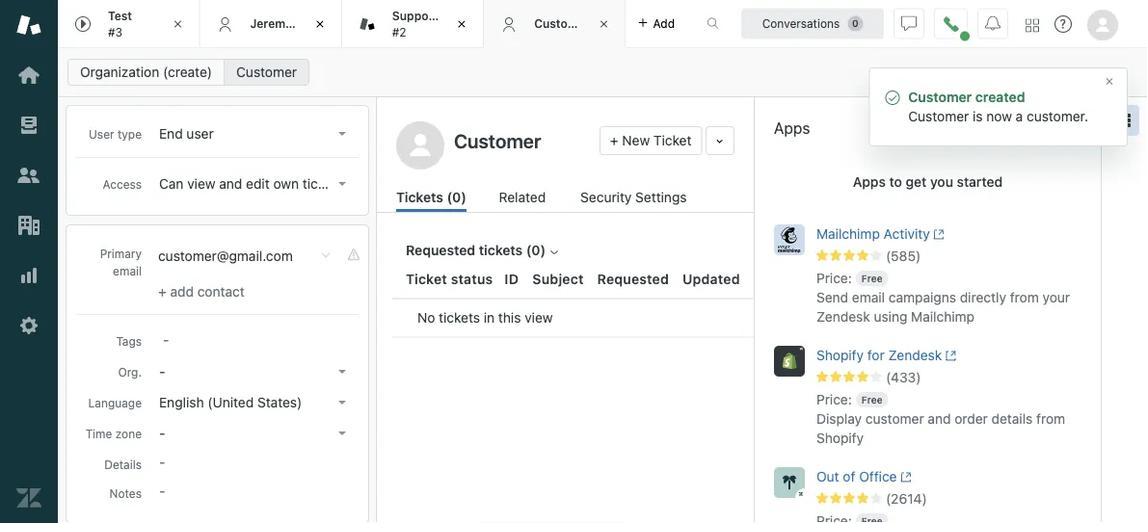 Task type: describe. For each thing, give the bounding box(es) containing it.
views image
[[16, 113, 41, 138]]

arrow down image for -
[[339, 432, 346, 436]]

your
[[1043, 290, 1071, 306]]

shopify for zendesk link
[[817, 346, 1055, 369]]

out
[[817, 469, 840, 485]]

requested for requested tickets (0)
[[406, 243, 476, 258]]

can view and edit own tickets only button
[[153, 171, 374, 198]]

and inside button
[[219, 176, 242, 192]]

tickets for no tickets in this view
[[439, 310, 480, 326]]

4 stars. 433 reviews. element
[[817, 369, 1090, 387]]

user
[[187, 126, 214, 142]]

grid containing ticket status
[[377, 260, 887, 524]]

- for time zone
[[159, 426, 165, 442]]

1 vertical spatial (0)
[[526, 243, 546, 258]]

security settings link
[[581, 187, 693, 212]]

arrow down image for english (united states)
[[339, 401, 346, 405]]

apps to get you started
[[853, 174, 1003, 190]]

get help image
[[1055, 15, 1072, 33]]

no
[[418, 310, 435, 326]]

new
[[622, 133, 650, 149]]

time zone
[[85, 427, 142, 441]]

(585)
[[886, 248, 921, 264]]

arrow down image for view
[[339, 182, 346, 186]]

started
[[957, 174, 1003, 190]]

(united
[[208, 395, 254, 411]]

conversations button
[[742, 8, 884, 39]]

updated
[[683, 271, 740, 287]]

type
[[118, 127, 142, 141]]

0 horizontal spatial mailchimp
[[817, 226, 880, 242]]

activity
[[884, 226, 930, 242]]

customer inside tab
[[534, 17, 590, 30]]

org.
[[118, 366, 142, 379]]

can view and edit own tickets only
[[159, 176, 374, 192]]

4 stars. 2614 reviews. element
[[817, 491, 1090, 508]]

security settings
[[581, 190, 687, 205]]

notifications image
[[986, 16, 1001, 31]]

view inside grid
[[525, 310, 553, 326]]

zendesk support image
[[16, 13, 41, 38]]

main element
[[0, 0, 58, 524]]

(0) inside tickets (0) link
[[447, 190, 467, 205]]

to
[[890, 174, 903, 190]]

apps for apps
[[774, 119, 811, 137]]

#3
[[108, 25, 123, 39]]

customer tab
[[484, 0, 626, 48]]

customer inside "secondary" element
[[236, 64, 297, 80]]

- button for time zone
[[153, 420, 354, 447]]

1 vertical spatial add
[[170, 284, 194, 300]]

(2614)
[[886, 491, 927, 507]]

tickets (0)
[[396, 190, 467, 205]]

you
[[931, 174, 954, 190]]

related link
[[499, 187, 548, 212]]

mailchimp activity link
[[817, 225, 1055, 248]]

add button
[[626, 0, 687, 47]]

status
[[451, 271, 493, 287]]

+ for + add contact
[[158, 284, 167, 300]]

no tickets in this view
[[418, 310, 553, 326]]

end user button
[[153, 121, 354, 148]]

(433)
[[886, 370, 921, 386]]

- field
[[155, 329, 354, 350]]

office
[[859, 469, 897, 485]]

ticket inside grid
[[406, 271, 447, 287]]

edit
[[246, 176, 270, 192]]

notes
[[110, 487, 142, 501]]

details
[[104, 458, 142, 472]]

button displays agent's chat status as invisible. image
[[902, 16, 917, 31]]

+ new ticket button
[[600, 126, 702, 155]]

order
[[955, 411, 988, 427]]

(opens in a new tab) image
[[942, 350, 957, 362]]

organization (create) button
[[68, 59, 225, 86]]

primary
[[100, 247, 142, 260]]

security
[[581, 190, 632, 205]]

apps for apps to get you started
[[853, 174, 886, 190]]

ticket status
[[406, 271, 493, 287]]

states)
[[257, 395, 302, 411]]

(opens in a new tab) image for mailchimp activity
[[930, 229, 945, 240]]

send
[[817, 290, 849, 306]]

directly
[[960, 290, 1007, 306]]

out of office link
[[817, 468, 1055, 491]]

for
[[868, 348, 885, 364]]

status containing customer created
[[869, 68, 1128, 147]]

price: free send email campaigns directly from your zendesk using mailchimp
[[817, 271, 1071, 325]]

view inside button
[[187, 176, 216, 192]]

time
[[85, 427, 112, 441]]

requested tickets (0)
[[406, 243, 546, 258]]

id
[[505, 271, 519, 287]]

- for org.
[[159, 364, 165, 380]]

close image inside tab
[[168, 14, 187, 34]]

display
[[817, 411, 862, 427]]

4 stars. 585 reviews. element
[[817, 248, 1090, 265]]

user
[[89, 127, 114, 141]]

customer
[[866, 411, 925, 427]]

details
[[992, 411, 1033, 427]]

english
[[159, 395, 204, 411]]

- button for org.
[[153, 359, 354, 386]]

of
[[843, 469, 856, 485]]

subject
[[533, 271, 584, 287]]

(opens in a new tab) image for out of office
[[897, 472, 912, 483]]

mailchimp activity image
[[774, 225, 805, 256]]



Task type: locate. For each thing, give the bounding box(es) containing it.
0 vertical spatial email
[[113, 264, 142, 278]]

1 horizontal spatial ticket
[[654, 133, 692, 149]]

test
[[108, 9, 132, 23]]

customer
[[534, 17, 590, 30], [236, 64, 297, 80], [909, 89, 972, 105], [909, 108, 970, 124]]

1 horizontal spatial mailchimp
[[912, 309, 975, 325]]

language
[[88, 396, 142, 410]]

conversations
[[763, 17, 840, 30]]

shopify left "for"
[[817, 348, 864, 364]]

arrow down image
[[339, 132, 346, 136], [339, 182, 346, 186], [339, 370, 346, 374]]

0 horizontal spatial zendesk
[[817, 309, 871, 325]]

contact
[[197, 284, 245, 300]]

test #3
[[108, 9, 132, 39]]

2 vertical spatial arrow down image
[[339, 370, 346, 374]]

1 vertical spatial mailchimp
[[912, 309, 975, 325]]

1 horizontal spatial email
[[852, 290, 885, 306]]

email down primary
[[113, 264, 142, 278]]

apps
[[774, 119, 811, 137], [853, 174, 886, 190]]

price: up send
[[817, 271, 852, 286]]

3 close image from the left
[[595, 14, 614, 34]]

2 price: from the top
[[817, 392, 852, 408]]

1 vertical spatial from
[[1037, 411, 1066, 427]]

free for email
[[862, 273, 883, 284]]

jeremy miller tab
[[200, 0, 342, 48]]

0 vertical spatial +
[[610, 133, 619, 149]]

only
[[348, 176, 374, 192]]

tickets inside grid
[[439, 310, 480, 326]]

requested up 'ticket status'
[[406, 243, 476, 258]]

from
[[1010, 290, 1039, 306], [1037, 411, 1066, 427]]

free
[[862, 273, 883, 284], [862, 394, 883, 406]]

view right 'this'
[[525, 310, 553, 326]]

price: for send
[[817, 271, 852, 286]]

apps image
[[1117, 113, 1132, 128]]

1 vertical spatial requested
[[598, 271, 669, 287]]

0 vertical spatial and
[[219, 176, 242, 192]]

english (united states) button
[[153, 390, 354, 417]]

0 horizontal spatial requested
[[406, 243, 476, 258]]

and
[[219, 176, 242, 192], [928, 411, 951, 427]]

close image inside customer tab
[[595, 14, 614, 34]]

close image inside the #2 tab
[[452, 14, 472, 34]]

(opens in a new tab) image up 4 stars. 585 reviews. element
[[930, 229, 945, 240]]

1 vertical spatial email
[[852, 290, 885, 306]]

requested right subject
[[598, 271, 669, 287]]

1 shopify from the top
[[817, 348, 864, 364]]

1 horizontal spatial apps
[[853, 174, 886, 190]]

1 horizontal spatial zendesk
[[889, 348, 942, 364]]

1 horizontal spatial requested
[[598, 271, 669, 287]]

view
[[187, 176, 216, 192], [525, 310, 553, 326]]

close image for customer
[[595, 14, 614, 34]]

1 free from the top
[[862, 273, 883, 284]]

email
[[113, 264, 142, 278], [852, 290, 885, 306]]

out of office image
[[774, 468, 805, 499]]

shopify down display
[[817, 431, 864, 446]]

add
[[653, 17, 675, 30], [170, 284, 194, 300]]

related
[[499, 190, 546, 205]]

status
[[869, 68, 1128, 147]]

shopify inside price: free display customer and order details from shopify
[[817, 431, 864, 446]]

1 vertical spatial -
[[159, 426, 165, 442]]

ticket inside button
[[654, 133, 692, 149]]

(opens in a new tab) image up (2614)
[[897, 472, 912, 483]]

1 arrow down image from the top
[[339, 132, 346, 136]]

1 horizontal spatial view
[[525, 310, 553, 326]]

0 vertical spatial tickets
[[303, 176, 344, 192]]

1 close image from the left
[[168, 14, 187, 34]]

free inside 'price: free send email campaigns directly from your zendesk using mailchimp'
[[862, 273, 883, 284]]

+ left new
[[610, 133, 619, 149]]

campaigns
[[889, 290, 957, 306]]

close image for customer is now a customer.
[[1104, 76, 1116, 87]]

tabs tab list
[[58, 0, 687, 48]]

1 vertical spatial +
[[158, 284, 167, 300]]

1 horizontal spatial (0)
[[526, 243, 546, 258]]

close image for #2
[[452, 14, 472, 34]]

zendesk up (433)
[[889, 348, 942, 364]]

0 horizontal spatial close image
[[168, 14, 187, 34]]

2 - from the top
[[159, 426, 165, 442]]

email inside 'price: free send email campaigns directly from your zendesk using mailchimp'
[[852, 290, 885, 306]]

- button
[[153, 359, 354, 386], [153, 420, 354, 447]]

0 horizontal spatial and
[[219, 176, 242, 192]]

price: inside 'price: free send email campaigns directly from your zendesk using mailchimp'
[[817, 271, 852, 286]]

(0) up subject
[[526, 243, 546, 258]]

1 vertical spatial ticket
[[406, 271, 447, 287]]

price:
[[817, 271, 852, 286], [817, 392, 852, 408]]

end
[[159, 126, 183, 142]]

0 vertical spatial price:
[[817, 271, 852, 286]]

and left the edit
[[219, 176, 242, 192]]

free for customer
[[862, 394, 883, 406]]

(opens in a new tab) image inside mailchimp activity link
[[930, 229, 945, 240]]

0 horizontal spatial apps
[[774, 119, 811, 137]]

from left your
[[1010, 290, 1039, 306]]

requested
[[406, 243, 476, 258], [598, 271, 669, 287]]

using
[[874, 309, 908, 325]]

1 vertical spatial - button
[[153, 420, 354, 447]]

1 horizontal spatial and
[[928, 411, 951, 427]]

(0)
[[447, 190, 467, 205], [526, 243, 546, 258]]

+ for + new ticket
[[610, 133, 619, 149]]

customer created customer is now a customer.
[[909, 89, 1089, 124]]

0 vertical spatial close image
[[452, 14, 472, 34]]

shopify for zendesk image
[[774, 346, 805, 377]]

close image right jeremy
[[310, 14, 330, 34]]

user type
[[89, 127, 142, 141]]

0 vertical spatial free
[[862, 273, 883, 284]]

(0) right tickets
[[447, 190, 467, 205]]

get started image
[[16, 63, 41, 88]]

close image inside jeremy miller tab
[[310, 14, 330, 34]]

customer down jeremy miller tab
[[236, 64, 297, 80]]

organization
[[80, 64, 159, 80]]

0 vertical spatial shopify
[[817, 348, 864, 364]]

0 horizontal spatial (0)
[[447, 190, 467, 205]]

0 vertical spatial - button
[[153, 359, 354, 386]]

close image
[[452, 14, 472, 34], [1104, 76, 1116, 87]]

now
[[987, 108, 1013, 124]]

arrow down image inside english (united states) button
[[339, 401, 346, 405]]

tickets up id
[[479, 243, 523, 258]]

tab containing test
[[58, 0, 200, 48]]

1 vertical spatial apps
[[853, 174, 886, 190]]

customer@gmail.com
[[158, 248, 293, 264]]

customer left is at right
[[909, 108, 970, 124]]

1 arrow down image from the top
[[339, 401, 346, 405]]

1 horizontal spatial close image
[[1104, 76, 1116, 87]]

add inside popup button
[[653, 17, 675, 30]]

0 vertical spatial (0)
[[447, 190, 467, 205]]

1 vertical spatial close image
[[1104, 76, 1116, 87]]

0 horizontal spatial view
[[187, 176, 216, 192]]

customer link
[[224, 59, 310, 86]]

and left order
[[928, 411, 951, 427]]

1 vertical spatial tickets
[[479, 243, 523, 258]]

reporting image
[[16, 263, 41, 288]]

0 vertical spatial requested
[[406, 243, 476, 258]]

close image inside status
[[1104, 76, 1116, 87]]

mailchimp activity
[[817, 226, 930, 242]]

+
[[610, 133, 619, 149], [158, 284, 167, 300]]

2 shopify from the top
[[817, 431, 864, 446]]

arrow down image left "only"
[[339, 182, 346, 186]]

0 vertical spatial ticket
[[654, 133, 692, 149]]

0 horizontal spatial add
[[170, 284, 194, 300]]

and inside price: free display customer and order details from shopify
[[928, 411, 951, 427]]

close image up the '(create)'
[[168, 14, 187, 34]]

- right 'zone'
[[159, 426, 165, 442]]

jeremy miller
[[250, 17, 327, 30]]

add left contact
[[170, 284, 194, 300]]

secondary element
[[58, 53, 1148, 92]]

1 vertical spatial view
[[525, 310, 553, 326]]

zone
[[115, 427, 142, 441]]

in
[[484, 310, 495, 326]]

arrow down image for user
[[339, 132, 346, 136]]

english (united states)
[[159, 395, 302, 411]]

0 vertical spatial add
[[653, 17, 675, 30]]

zendesk products image
[[1026, 19, 1040, 32]]

created
[[976, 89, 1026, 105]]

0 vertical spatial from
[[1010, 290, 1039, 306]]

admin image
[[16, 313, 41, 339]]

zendesk down send
[[817, 309, 871, 325]]

2 free from the top
[[862, 394, 883, 406]]

mailchimp down campaigns
[[912, 309, 975, 325]]

tab
[[58, 0, 200, 48]]

#2
[[392, 25, 407, 39]]

2 arrow down image from the top
[[339, 182, 346, 186]]

close image
[[168, 14, 187, 34], [310, 14, 330, 34], [595, 14, 614, 34]]

+ add contact
[[158, 284, 245, 300]]

shopify for zendesk
[[817, 348, 942, 364]]

0 vertical spatial mailchimp
[[817, 226, 880, 242]]

1 vertical spatial (opens in a new tab) image
[[897, 472, 912, 483]]

0 vertical spatial (opens in a new tab) image
[[930, 229, 945, 240]]

grid
[[377, 260, 887, 524]]

1 horizontal spatial close image
[[310, 14, 330, 34]]

1 - from the top
[[159, 364, 165, 380]]

mailchimp left activity
[[817, 226, 880, 242]]

2 close image from the left
[[310, 14, 330, 34]]

0 horizontal spatial email
[[113, 264, 142, 278]]

1 vertical spatial free
[[862, 394, 883, 406]]

arrow down image
[[339, 401, 346, 405], [339, 432, 346, 436]]

arrow down image right states) at the bottom of the page
[[339, 401, 346, 405]]

1 price: from the top
[[817, 271, 852, 286]]

tags
[[116, 335, 142, 348]]

add up "secondary" element
[[653, 17, 675, 30]]

1 vertical spatial zendesk
[[889, 348, 942, 364]]

requested inside grid
[[598, 271, 669, 287]]

- button up english (united states) button
[[153, 359, 354, 386]]

from inside 'price: free send email campaigns directly from your zendesk using mailchimp'
[[1010, 290, 1039, 306]]

is
[[973, 108, 983, 124]]

customers image
[[16, 163, 41, 188]]

+ inside button
[[610, 133, 619, 149]]

price: inside price: free display customer and order details from shopify
[[817, 392, 852, 408]]

(create)
[[163, 64, 212, 80]]

- button down english (united states) button
[[153, 420, 354, 447]]

get
[[906, 174, 927, 190]]

zendesk
[[817, 309, 871, 325], [889, 348, 942, 364]]

arrow down image inside the end user "button"
[[339, 132, 346, 136]]

3 arrow down image from the top
[[339, 370, 346, 374]]

access
[[103, 177, 142, 191]]

ticket up no
[[406, 271, 447, 287]]

0 horizontal spatial close image
[[452, 14, 472, 34]]

zendesk inside shopify for zendesk link
[[889, 348, 942, 364]]

arrow down image up can view and edit own tickets only
[[339, 132, 346, 136]]

shopify
[[817, 348, 864, 364], [817, 431, 864, 446]]

- right org.
[[159, 364, 165, 380]]

2 - button from the top
[[153, 420, 354, 447]]

mailchimp inside 'price: free send email campaigns directly from your zendesk using mailchimp'
[[912, 309, 975, 325]]

arrow down image inside can view and edit own tickets only button
[[339, 182, 346, 186]]

email inside primary email
[[113, 264, 142, 278]]

0 vertical spatial -
[[159, 364, 165, 380]]

settings
[[636, 190, 687, 205]]

requested for requested
[[598, 271, 669, 287]]

email up using
[[852, 290, 885, 306]]

1 vertical spatial arrow down image
[[339, 182, 346, 186]]

1 vertical spatial shopify
[[817, 431, 864, 446]]

arrow down image down - field
[[339, 370, 346, 374]]

out of office
[[817, 469, 897, 485]]

1 - button from the top
[[153, 359, 354, 386]]

0 vertical spatial arrow down image
[[339, 401, 346, 405]]

arrow down image down english (united states) button
[[339, 432, 346, 436]]

0 horizontal spatial ticket
[[406, 271, 447, 287]]

free inside price: free display customer and order details from shopify
[[862, 394, 883, 406]]

price: up display
[[817, 392, 852, 408]]

jeremy
[[250, 17, 292, 30]]

1 horizontal spatial (opens in a new tab) image
[[930, 229, 945, 240]]

miller
[[295, 17, 327, 30]]

1 horizontal spatial add
[[653, 17, 675, 30]]

0 vertical spatial apps
[[774, 119, 811, 137]]

close image for jeremy miller
[[310, 14, 330, 34]]

ticket
[[654, 133, 692, 149], [406, 271, 447, 287]]

+ left contact
[[158, 284, 167, 300]]

customer left "created"
[[909, 89, 972, 105]]

own
[[273, 176, 299, 192]]

customer.
[[1027, 108, 1089, 124]]

free up customer
[[862, 394, 883, 406]]

ticket right new
[[654, 133, 692, 149]]

0 vertical spatial arrow down image
[[339, 132, 346, 136]]

from inside price: free display customer and order details from shopify
[[1037, 411, 1066, 427]]

end user
[[159, 126, 214, 142]]

organizations image
[[16, 213, 41, 238]]

tickets left the in
[[439, 310, 480, 326]]

organization (create)
[[80, 64, 212, 80]]

from right details
[[1037, 411, 1066, 427]]

#2 tab
[[342, 0, 484, 48]]

+ new ticket
[[610, 133, 692, 149]]

1 vertical spatial price:
[[817, 392, 852, 408]]

2 arrow down image from the top
[[339, 432, 346, 436]]

zendesk image
[[16, 486, 41, 511]]

2 horizontal spatial close image
[[595, 14, 614, 34]]

can
[[159, 176, 184, 192]]

0 vertical spatial view
[[187, 176, 216, 192]]

close image up "secondary" element
[[595, 14, 614, 34]]

1 horizontal spatial +
[[610, 133, 619, 149]]

tickets
[[396, 190, 444, 205]]

price: free display customer and order details from shopify
[[817, 392, 1066, 446]]

price: for display
[[817, 392, 852, 408]]

2 vertical spatial tickets
[[439, 310, 480, 326]]

0 horizontal spatial +
[[158, 284, 167, 300]]

a
[[1016, 108, 1023, 124]]

customer up "secondary" element
[[534, 17, 590, 30]]

this
[[499, 310, 521, 326]]

free up using
[[862, 273, 883, 284]]

primary email
[[100, 247, 142, 278]]

(opens in a new tab) image
[[930, 229, 945, 240], [897, 472, 912, 483]]

1 vertical spatial arrow down image
[[339, 432, 346, 436]]

1 vertical spatial and
[[928, 411, 951, 427]]

mailchimp
[[817, 226, 880, 242], [912, 309, 975, 325]]

tickets right own
[[303, 176, 344, 192]]

view right can
[[187, 176, 216, 192]]

None text field
[[448, 126, 592, 155]]

tickets for requested tickets (0)
[[479, 243, 523, 258]]

tickets inside can view and edit own tickets only button
[[303, 176, 344, 192]]

zendesk inside 'price: free send email campaigns directly from your zendesk using mailchimp'
[[817, 309, 871, 325]]

0 vertical spatial zendesk
[[817, 309, 871, 325]]

0 horizontal spatial (opens in a new tab) image
[[897, 472, 912, 483]]

(opens in a new tab) image inside out of office link
[[897, 472, 912, 483]]



Task type: vqa. For each thing, say whether or not it's contained in the screenshot.


